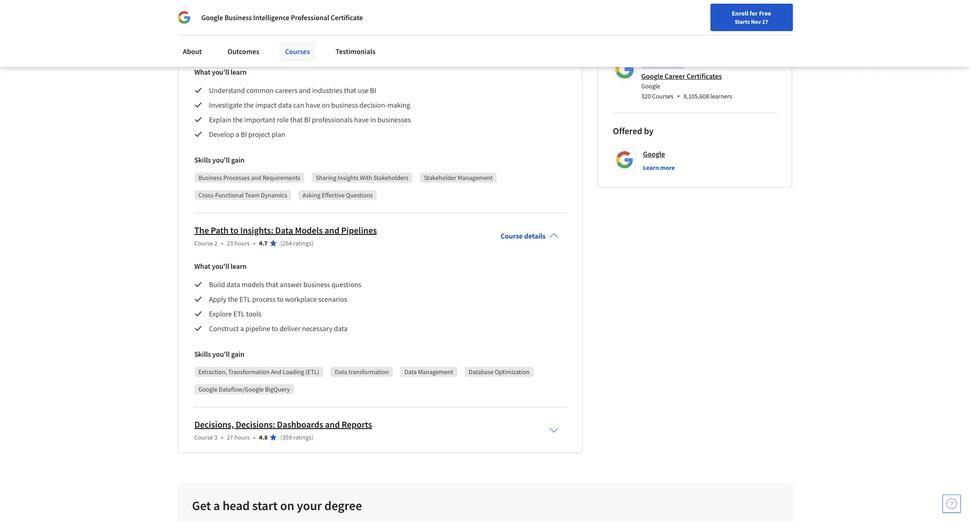 Task type: vqa. For each thing, say whether or not it's contained in the screenshot.
Cross-Functional Team Dynamics
yes



Task type: describe. For each thing, give the bounding box(es) containing it.
0 vertical spatial instructor
[[613, 34, 652, 46]]

certificate
[[331, 13, 363, 22]]

details
[[524, 231, 546, 240]]

degree
[[325, 497, 362, 514]]

( 680 ratings )
[[281, 45, 314, 53]]

course 1
[[194, 45, 218, 53]]

find
[[716, 11, 728, 19]]

requirements
[[263, 174, 300, 182]]

models
[[242, 280, 264, 289]]

sharing
[[316, 174, 337, 182]]

decisions, decisions: dashboards and reports
[[194, 419, 372, 430]]

what for the
[[194, 262, 211, 271]]

2 vertical spatial a
[[214, 497, 220, 514]]

of
[[245, 30, 253, 42]]

what you'll learn for foundations
[[194, 67, 247, 76]]

start
[[252, 497, 278, 514]]

the for to
[[228, 295, 238, 304]]

insights
[[338, 174, 359, 182]]

cross-functional team dynamics
[[199, 191, 287, 199]]

google career certificates link
[[642, 71, 722, 81]]

necessary
[[302, 324, 333, 333]]

dashboards
[[277, 419, 323, 430]]

decisions, decisions: dashboards and reports link
[[194, 419, 372, 430]]

google for google dataflow/google bigquery
[[199, 385, 218, 393]]

the path to insights: data models and pipelines link
[[194, 224, 377, 236]]

find your new career
[[716, 11, 774, 19]]

0 horizontal spatial bi
[[241, 130, 247, 139]]

24 hours •
[[227, 45, 256, 53]]

construct a pipeline to deliver necessary data
[[209, 324, 348, 333]]

decisions,
[[194, 419, 234, 430]]

management for foundations of business intelligence
[[458, 174, 493, 182]]

1 vertical spatial to
[[277, 295, 284, 304]]

course for course 2 • 23 hours •
[[194, 239, 213, 247]]

23
[[227, 239, 233, 247]]

impact
[[255, 100, 277, 109]]

stakeholders
[[374, 174, 409, 182]]

explore etl tools
[[209, 309, 262, 318]]

learn for of
[[231, 67, 247, 76]]

0 horizontal spatial business
[[199, 174, 222, 182]]

google down top
[[642, 71, 664, 81]]

course 3 • 27 hours •
[[194, 433, 256, 442]]

3
[[214, 433, 218, 442]]

( for dashboards
[[281, 433, 283, 442]]

( for to
[[281, 239, 283, 247]]

free
[[759, 9, 772, 17]]

learn more button
[[644, 163, 675, 172]]

ratings for and
[[293, 433, 312, 442]]

can
[[293, 100, 304, 109]]

offered
[[613, 125, 643, 136]]

important
[[244, 115, 275, 124]]

tools
[[246, 309, 262, 318]]

loading
[[283, 368, 304, 376]]

and right models
[[325, 224, 340, 236]]

explain
[[209, 115, 231, 124]]

functional
[[215, 191, 244, 199]]

testimonials
[[336, 47, 376, 56]]

4.8 for ( 359 ratings )
[[259, 433, 268, 442]]

extraction, transformation and loading (etl)
[[199, 368, 319, 376]]

1 vertical spatial that
[[290, 115, 303, 124]]

hours for decisions:
[[235, 433, 250, 442]]

) for data
[[312, 239, 314, 247]]

investigate
[[209, 100, 242, 109]]

1 ) from the top
[[312, 45, 314, 53]]

24
[[227, 45, 233, 53]]

decision-
[[360, 100, 388, 109]]

team
[[245, 191, 260, 199]]

enroll
[[732, 9, 749, 17]]

scenarios
[[318, 295, 347, 304]]

outcomes link
[[222, 41, 265, 61]]

1 ( from the top
[[281, 45, 283, 53]]

and
[[271, 368, 282, 376]]

decisions:
[[236, 419, 275, 430]]

• down decisions:
[[254, 433, 256, 442]]

you'll up build
[[212, 262, 229, 271]]

top instructor google career certificates google 320 courses • 8,105,608 learners
[[642, 60, 733, 101]]

course 2 • 23 hours •
[[194, 239, 256, 247]]

apply
[[209, 295, 227, 304]]

you'll up "understand"
[[212, 67, 229, 76]]

680
[[283, 45, 292, 53]]

2 vertical spatial to
[[272, 324, 278, 333]]

ratings for insights:
[[293, 239, 312, 247]]

learn
[[644, 163, 659, 172]]

skills you'll gain for the
[[194, 349, 245, 359]]

database
[[469, 368, 494, 376]]

foundations of business intelligence link
[[194, 30, 336, 42]]

instructor inside top instructor google career certificates google 320 courses • 8,105,608 learners
[[655, 60, 682, 68]]

google business intelligence professional certificate
[[201, 13, 363, 22]]

• inside top instructor google career certificates google 320 courses • 8,105,608 learners
[[678, 91, 680, 101]]

google link
[[644, 148, 665, 159]]

what you'll learn for the
[[194, 262, 247, 271]]

offered by
[[613, 125, 654, 136]]

effective
[[322, 191, 345, 199]]

1 horizontal spatial business
[[331, 100, 358, 109]]

processes
[[223, 174, 250, 182]]

0 vertical spatial that
[[344, 86, 357, 95]]

careers
[[275, 86, 298, 95]]

course for course details
[[501, 231, 523, 240]]

1 vertical spatial etl
[[233, 309, 245, 318]]

the
[[194, 224, 209, 236]]

google for google business intelligence professional certificate
[[201, 13, 223, 22]]

gain for path
[[231, 349, 245, 359]]

4.7
[[259, 239, 268, 247]]

1 vertical spatial the
[[233, 115, 243, 124]]

0 vertical spatial to
[[230, 224, 239, 236]]

questions
[[346, 191, 373, 199]]

and up investigate the impact data can have on business decision-making
[[299, 86, 311, 95]]

by
[[644, 125, 654, 136]]

course details
[[501, 231, 546, 240]]

( 359 ratings )
[[281, 433, 314, 442]]

google career certificates image
[[615, 59, 635, 79]]

opens in a new tab image
[[332, 51, 339, 59]]

2 horizontal spatial business
[[255, 30, 289, 42]]

insights:
[[240, 224, 274, 236]]

pipeline
[[246, 324, 270, 333]]

industries
[[312, 86, 343, 95]]

skills for foundations
[[194, 155, 211, 164]]

a for path
[[240, 324, 244, 333]]

0 horizontal spatial data
[[275, 224, 293, 236]]

data management
[[405, 368, 453, 376]]

nov
[[751, 18, 761, 25]]

workplace
[[285, 295, 317, 304]]

0 horizontal spatial that
[[266, 280, 278, 289]]

• left 4.7
[[254, 239, 256, 247]]

extraction,
[[199, 368, 227, 376]]



Task type: locate. For each thing, give the bounding box(es) containing it.
bi right use at the left top of the page
[[370, 86, 376, 95]]

1 what you'll learn from the top
[[194, 67, 247, 76]]

1 vertical spatial courses
[[653, 92, 674, 100]]

2 vertical spatial the
[[228, 295, 238, 304]]

1 vertical spatial 27
[[227, 433, 233, 442]]

for
[[750, 9, 758, 17]]

2 horizontal spatial a
[[240, 324, 244, 333]]

0 vertical spatial a
[[236, 130, 239, 139]]

learn more
[[644, 163, 675, 172]]

understand common careers and industries that use bi
[[209, 86, 376, 95]]

transformation
[[349, 368, 389, 376]]

management left database
[[418, 368, 453, 376]]

3 ( from the top
[[281, 433, 283, 442]]

0 vertical spatial skills
[[194, 155, 211, 164]]

0 horizontal spatial 27
[[227, 433, 233, 442]]

what for foundations
[[194, 67, 211, 76]]

hours down decisions:
[[235, 433, 250, 442]]

0 horizontal spatial management
[[418, 368, 453, 376]]

3 hours from the top
[[235, 433, 250, 442]]

have left in
[[354, 115, 369, 124]]

(etl)
[[306, 368, 319, 376]]

deliver
[[280, 324, 301, 333]]

2 hours from the top
[[235, 239, 250, 247]]

1 vertical spatial what you'll learn
[[194, 262, 247, 271]]

1 skills from the top
[[194, 155, 211, 164]]

1 vertical spatial ratings
[[293, 239, 312, 247]]

skills you'll gain up processes on the top of page
[[194, 155, 245, 164]]

business up "of" in the top of the page
[[225, 13, 252, 22]]

gain
[[231, 155, 245, 164], [231, 349, 245, 359]]

ratings down "dashboards" on the left bottom of page
[[293, 433, 312, 442]]

develop a bi project plan
[[209, 130, 287, 139]]

1 vertical spatial on
[[280, 497, 294, 514]]

models
[[295, 224, 323, 236]]

courses right 320
[[653, 92, 674, 100]]

gain for of
[[231, 155, 245, 164]]

help center image
[[947, 498, 958, 509]]

1 vertical spatial what
[[194, 262, 211, 271]]

1 vertical spatial your
[[297, 497, 322, 514]]

) left opens in a new tab image at the top left
[[312, 45, 314, 53]]

path
[[211, 224, 229, 236]]

0 vertical spatial what
[[194, 67, 211, 76]]

career right the new
[[756, 11, 774, 19]]

google up foundations
[[201, 13, 223, 22]]

2 ) from the top
[[312, 239, 314, 247]]

skills you'll gain up the extraction,
[[194, 349, 245, 359]]

management right stakeholder
[[458, 174, 493, 182]]

learn
[[231, 67, 247, 76], [231, 262, 247, 271]]

2 ratings from the top
[[293, 239, 312, 247]]

learn for path
[[231, 262, 247, 271]]

None search field
[[131, 6, 350, 24]]

) for reports
[[312, 433, 314, 442]]

google up 320
[[642, 82, 661, 90]]

0 vertical spatial learn
[[231, 67, 247, 76]]

on right start
[[280, 497, 294, 514]]

1 horizontal spatial have
[[354, 115, 369, 124]]

course left 2
[[194, 239, 213, 247]]

data
[[278, 100, 292, 109], [227, 280, 240, 289], [334, 324, 348, 333]]

process
[[252, 295, 276, 304]]

• right 3
[[221, 433, 223, 442]]

the left impact
[[244, 100, 254, 109]]

1 horizontal spatial 27
[[763, 18, 769, 25]]

3 ratings from the top
[[293, 433, 312, 442]]

hours right 23
[[235, 239, 250, 247]]

and
[[299, 86, 311, 95], [251, 174, 262, 182], [325, 224, 340, 236], [325, 419, 340, 430]]

google for google
[[644, 149, 665, 158]]

courses down foundations of business intelligence link
[[285, 47, 310, 56]]

1 horizontal spatial a
[[236, 130, 239, 139]]

2 horizontal spatial that
[[344, 86, 357, 95]]

320
[[642, 92, 651, 100]]

plan
[[272, 130, 285, 139]]

264
[[283, 239, 292, 247]]

359
[[283, 433, 292, 442]]

1 vertical spatial management
[[418, 368, 453, 376]]

instructor up google career certificates link
[[655, 60, 682, 68]]

asking effective questions
[[303, 191, 373, 199]]

and up team
[[251, 174, 262, 182]]

career for google
[[665, 71, 686, 81]]

bi
[[370, 86, 376, 95], [304, 115, 311, 124], [241, 130, 247, 139]]

0 horizontal spatial courses
[[285, 47, 310, 56]]

0 horizontal spatial on
[[280, 497, 294, 514]]

0 vertical spatial data
[[278, 100, 292, 109]]

2 4.8 from the top
[[259, 433, 268, 442]]

to down build data models that answer business questions
[[277, 295, 284, 304]]

about
[[183, 47, 202, 56]]

0 vertical spatial have
[[306, 100, 321, 109]]

businesses
[[378, 115, 411, 124]]

1 vertical spatial business
[[255, 30, 289, 42]]

data up 264
[[275, 224, 293, 236]]

) down models
[[312, 239, 314, 247]]

2 vertical spatial hours
[[235, 433, 250, 442]]

the path to insights: data models and pipelines
[[194, 224, 377, 236]]

1 horizontal spatial bi
[[304, 115, 311, 124]]

0 vertical spatial )
[[312, 45, 314, 53]]

2 what you'll learn from the top
[[194, 262, 247, 271]]

2 vertical spatial bi
[[241, 130, 247, 139]]

have right can
[[306, 100, 321, 109]]

1 horizontal spatial on
[[322, 100, 330, 109]]

career
[[756, 11, 774, 19], [665, 71, 686, 81]]

what down "about" link
[[194, 67, 211, 76]]

0 vertical spatial skills you'll gain
[[194, 155, 245, 164]]

the for business
[[244, 100, 254, 109]]

stakeholder
[[424, 174, 457, 182]]

1 horizontal spatial that
[[290, 115, 303, 124]]

1 vertical spatial (
[[281, 239, 283, 247]]

a left pipeline
[[240, 324, 244, 333]]

the right explain
[[233, 115, 243, 124]]

1 horizontal spatial data
[[278, 100, 292, 109]]

management
[[458, 174, 493, 182], [418, 368, 453, 376]]

stakeholder management
[[424, 174, 493, 182]]

1 horizontal spatial your
[[729, 11, 742, 19]]

4.8 for ( 680 ratings )
[[259, 45, 268, 53]]

business processes and requirements
[[199, 174, 300, 182]]

skills up the extraction,
[[194, 349, 211, 359]]

0 horizontal spatial have
[[306, 100, 321, 109]]

data for data transformation
[[335, 368, 347, 376]]

• right 2
[[221, 239, 223, 247]]

optimization
[[495, 368, 530, 376]]

sharing insights with stakeholders
[[316, 174, 409, 182]]

( down decisions, decisions: dashboards and reports
[[281, 433, 283, 442]]

2 vertical spatial that
[[266, 280, 278, 289]]

1 vertical spatial business
[[304, 280, 330, 289]]

business up the 680 at the left top of the page
[[255, 30, 289, 42]]

2 learn from the top
[[231, 262, 247, 271]]

questions
[[332, 280, 362, 289]]

27 inside enroll for free starts nov 27
[[763, 18, 769, 25]]

project
[[249, 130, 270, 139]]

hours right '24'
[[235, 45, 250, 53]]

testimonials link
[[330, 41, 381, 61]]

to left deliver
[[272, 324, 278, 333]]

course left the 1
[[194, 45, 213, 53]]

hours
[[235, 45, 250, 53], [235, 239, 250, 247], [235, 433, 250, 442]]

2 skills from the top
[[194, 349, 211, 359]]

0 vertical spatial courses
[[285, 47, 310, 56]]

2 ( from the top
[[281, 239, 283, 247]]

google up learn
[[644, 149, 665, 158]]

that left use at the left top of the page
[[344, 86, 357, 95]]

what you'll learn up build
[[194, 262, 247, 271]]

course left 'details'
[[501, 231, 523, 240]]

2 vertical spatial (
[[281, 433, 283, 442]]

learners
[[711, 92, 733, 100]]

1 vertical spatial )
[[312, 239, 314, 247]]

course inside dropdown button
[[501, 231, 523, 240]]

english
[[795, 10, 817, 19]]

1 vertical spatial a
[[240, 324, 244, 333]]

google down the extraction,
[[199, 385, 218, 393]]

1 vertical spatial hours
[[235, 239, 250, 247]]

management for the path to insights: data models and pipelines
[[418, 368, 453, 376]]

business up workplace on the bottom left of the page
[[304, 280, 330, 289]]

a right develop
[[236, 130, 239, 139]]

you'll up the extraction,
[[212, 349, 230, 359]]

what up build
[[194, 262, 211, 271]]

bi down investigate the impact data can have on business decision-making
[[304, 115, 311, 124]]

1 horizontal spatial instructor
[[655, 60, 682, 68]]

intelligence up foundations of business intelligence link
[[253, 13, 290, 22]]

business up cross-
[[199, 174, 222, 182]]

1 vertical spatial instructor
[[655, 60, 682, 68]]

0 horizontal spatial business
[[304, 280, 330, 289]]

course for course 1
[[194, 45, 213, 53]]

1 4.8 from the top
[[259, 45, 268, 53]]

1 vertical spatial learn
[[231, 262, 247, 271]]

2 vertical spatial )
[[312, 433, 314, 442]]

foundations of business intelligence
[[194, 30, 336, 42]]

0 vertical spatial hours
[[235, 45, 250, 53]]

( 264 ratings )
[[281, 239, 314, 247]]

explain the important role that bi professionals have in businesses
[[209, 115, 411, 124]]

1 gain from the top
[[231, 155, 245, 164]]

to up 23
[[230, 224, 239, 236]]

dynamics
[[261, 191, 287, 199]]

starts
[[735, 18, 750, 25]]

27 right 3
[[227, 433, 233, 442]]

2 what from the top
[[194, 262, 211, 271]]

understand
[[209, 86, 245, 95]]

gain up the transformation
[[231, 349, 245, 359]]

0 horizontal spatial instructor
[[613, 34, 652, 46]]

1 vertical spatial 4.8
[[259, 433, 268, 442]]

0 vertical spatial ratings
[[293, 45, 312, 53]]

on down the industries at the top of the page
[[322, 100, 330, 109]]

ratings down models
[[293, 239, 312, 247]]

gain up processes on the top of page
[[231, 155, 245, 164]]

etl left tools
[[233, 309, 245, 318]]

learn down outcomes link
[[231, 67, 247, 76]]

what you'll learn
[[194, 67, 247, 76], [194, 262, 247, 271]]

course
[[194, 45, 213, 53], [501, 231, 523, 240], [194, 239, 213, 247], [194, 433, 213, 442]]

2 horizontal spatial data
[[334, 324, 348, 333]]

0 vertical spatial your
[[729, 11, 742, 19]]

data right transformation
[[405, 368, 417, 376]]

1 skills you'll gain from the top
[[194, 155, 245, 164]]

find your new career link
[[712, 9, 778, 21]]

skills you'll gain for foundations
[[194, 155, 245, 164]]

you'll up processes on the top of page
[[212, 155, 230, 164]]

a right get
[[214, 497, 220, 514]]

1 vertical spatial intelligence
[[291, 30, 336, 42]]

data for data management
[[405, 368, 417, 376]]

skills down develop
[[194, 155, 211, 164]]

0 horizontal spatial a
[[214, 497, 220, 514]]

2 horizontal spatial bi
[[370, 86, 376, 95]]

develop
[[209, 130, 234, 139]]

0 vertical spatial intelligence
[[253, 13, 290, 22]]

career inside top instructor google career certificates google 320 courses • 8,105,608 learners
[[665, 71, 686, 81]]

career left certificates
[[665, 71, 686, 81]]

0 horizontal spatial data
[[227, 280, 240, 289]]

top
[[644, 60, 654, 68]]

0 vertical spatial 27
[[763, 18, 769, 25]]

0 vertical spatial on
[[322, 100, 330, 109]]

( down the path to insights: data models and pipelines
[[281, 239, 283, 247]]

use
[[358, 86, 369, 95]]

( down foundations of business intelligence link
[[281, 45, 283, 53]]

the
[[244, 100, 254, 109], [233, 115, 243, 124], [228, 295, 238, 304]]

• down foundations of business intelligence
[[254, 45, 256, 53]]

get a head start on your degree
[[192, 497, 362, 514]]

ratings
[[293, 45, 312, 53], [293, 239, 312, 247], [293, 433, 312, 442]]

0 vertical spatial career
[[756, 11, 774, 19]]

head
[[223, 497, 250, 514]]

career for new
[[756, 11, 774, 19]]

ratings right the 680 at the left top of the page
[[293, 45, 312, 53]]

that up the apply the etl process to workplace scenarios
[[266, 280, 278, 289]]

what you'll learn up "understand"
[[194, 67, 247, 76]]

2 vertical spatial ratings
[[293, 433, 312, 442]]

you'll
[[212, 67, 229, 76], [212, 155, 230, 164], [212, 262, 229, 271], [212, 349, 230, 359]]

data left can
[[278, 100, 292, 109]]

a for of
[[236, 130, 239, 139]]

explore
[[209, 309, 232, 318]]

intelligence down professional
[[291, 30, 336, 42]]

0 vertical spatial business
[[331, 100, 358, 109]]

pipelines
[[341, 224, 377, 236]]

courses inside top instructor google career certificates google 320 courses • 8,105,608 learners
[[653, 92, 674, 100]]

0 horizontal spatial intelligence
[[253, 13, 290, 22]]

1 horizontal spatial business
[[225, 13, 252, 22]]

27 down free
[[763, 18, 769, 25]]

1 hours from the top
[[235, 45, 250, 53]]

0 horizontal spatial career
[[665, 71, 686, 81]]

0 vertical spatial etl
[[240, 295, 251, 304]]

1 learn from the top
[[231, 67, 247, 76]]

1 vertical spatial skills you'll gain
[[194, 349, 245, 359]]

skills for the
[[194, 349, 211, 359]]

build
[[209, 280, 225, 289]]

bi left the project
[[241, 130, 247, 139]]

2 gain from the top
[[231, 349, 245, 359]]

course details button
[[494, 218, 566, 253]]

4.8 down decisions:
[[259, 433, 268, 442]]

4.8 down foundations of business intelligence
[[259, 45, 268, 53]]

google image
[[178, 11, 190, 24]]

your right find
[[729, 11, 742, 19]]

that right role at the top left of the page
[[290, 115, 303, 124]]

1 vertical spatial gain
[[231, 349, 245, 359]]

3 ) from the top
[[312, 433, 314, 442]]

2
[[214, 239, 218, 247]]

1 horizontal spatial management
[[458, 174, 493, 182]]

2 vertical spatial data
[[334, 324, 348, 333]]

new
[[743, 11, 755, 19]]

8,105,608
[[684, 92, 709, 100]]

learn up models
[[231, 262, 247, 271]]

1 vertical spatial career
[[665, 71, 686, 81]]

0 vertical spatial gain
[[231, 155, 245, 164]]

1 horizontal spatial data
[[335, 368, 347, 376]]

your
[[729, 11, 742, 19], [297, 497, 322, 514]]

0 vertical spatial what you'll learn
[[194, 67, 247, 76]]

professional
[[291, 13, 329, 22]]

reports
[[342, 419, 372, 430]]

1 vertical spatial data
[[227, 280, 240, 289]]

course left 3
[[194, 433, 213, 442]]

data right necessary
[[334, 324, 348, 333]]

etl down models
[[240, 295, 251, 304]]

apply the etl process to workplace scenarios
[[209, 295, 347, 304]]

enroll for free starts nov 27
[[732, 9, 772, 25]]

making
[[388, 100, 410, 109]]

certificates
[[687, 71, 722, 81]]

hours for path
[[235, 239, 250, 247]]

with
[[360, 174, 372, 182]]

the up explore etl tools
[[228, 295, 238, 304]]

1 ratings from the top
[[293, 45, 312, 53]]

1 horizontal spatial career
[[756, 11, 774, 19]]

1 horizontal spatial intelligence
[[291, 30, 336, 42]]

• left 8,105,608
[[678, 91, 680, 101]]

0 vertical spatial the
[[244, 100, 254, 109]]

0 horizontal spatial your
[[297, 497, 322, 514]]

course for course 3 • 27 hours •
[[194, 433, 213, 442]]

data right build
[[227, 280, 240, 289]]

2 skills you'll gain from the top
[[194, 349, 245, 359]]

) down "dashboards" on the left bottom of page
[[312, 433, 314, 442]]

0 vertical spatial business
[[225, 13, 252, 22]]

your left degree
[[297, 497, 322, 514]]

and left reports
[[325, 419, 340, 430]]

instructor up top
[[613, 34, 652, 46]]

in
[[370, 115, 376, 124]]

google
[[201, 13, 223, 22], [642, 71, 664, 81], [642, 82, 661, 90], [644, 149, 665, 158], [199, 385, 218, 393]]

data left transformation
[[335, 368, 347, 376]]

1 horizontal spatial courses
[[653, 92, 674, 100]]

english button
[[778, 0, 834, 30]]

1 vertical spatial bi
[[304, 115, 311, 124]]

0 vertical spatial 4.8
[[259, 45, 268, 53]]

business up 'professionals'
[[331, 100, 358, 109]]

1 what from the top
[[194, 67, 211, 76]]

dataflow/google
[[219, 385, 264, 393]]



